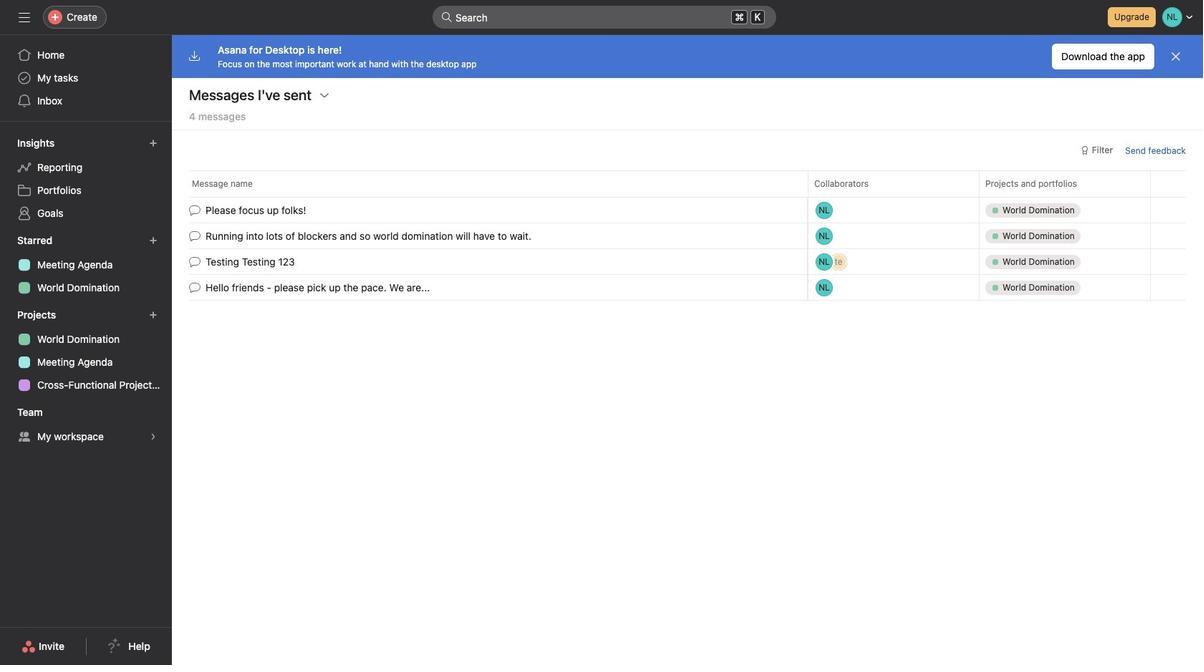 Task type: vqa. For each thing, say whether or not it's contained in the screenshot.
BRAD KLO within the 'button'
no



Task type: locate. For each thing, give the bounding box(es) containing it.
cell
[[979, 197, 1151, 223], [979, 223, 1151, 249], [979, 249, 1151, 275], [979, 274, 1151, 301]]

None field
[[433, 6, 777, 29]]

3 cell from the top
[[979, 249, 1151, 275]]

row
[[172, 170, 1203, 197], [172, 196, 1203, 225], [189, 196, 1186, 198], [172, 222, 1203, 250], [172, 247, 1203, 276], [172, 273, 1203, 302]]

conversation name for testing testing 123 cell
[[172, 249, 808, 275]]

new insights image
[[149, 139, 158, 148]]

4 cell from the top
[[979, 274, 1151, 301]]

conversation name for hello friends - please pick up the pace. we are... cell
[[172, 274, 808, 301]]

cell for conversation name for running into lots of blockers and so world domination will have to wait. 'cell'
[[979, 223, 1151, 249]]

projects element
[[0, 302, 172, 400]]

tree grid
[[172, 196, 1203, 302]]

column header
[[189, 170, 812, 197], [808, 170, 984, 197], [979, 170, 1155, 197]]

cell for conversation name for hello friends - please pick up the pace. we are... cell
[[979, 274, 1151, 301]]

cell for "conversation name for testing testing 123" cell
[[979, 249, 1151, 275]]

1 cell from the top
[[979, 197, 1151, 223]]

starred element
[[0, 228, 172, 302]]

dismiss image
[[1170, 51, 1182, 62]]

teams element
[[0, 400, 172, 451]]

2 cell from the top
[[979, 223, 1151, 249]]

3 column header from the left
[[979, 170, 1155, 197]]



Task type: describe. For each thing, give the bounding box(es) containing it.
add items to starred image
[[149, 236, 158, 245]]

1 column header from the left
[[189, 170, 812, 197]]

2 column header from the left
[[808, 170, 984, 197]]

new project or portfolio image
[[149, 311, 158, 319]]

global element
[[0, 35, 172, 121]]

conversation name for running into lots of blockers and so world domination will have to wait. cell
[[172, 223, 808, 249]]

Search tasks, projects, and more text field
[[433, 6, 777, 29]]

conversation name for please focus up folks! cell
[[172, 197, 808, 223]]

insights element
[[0, 130, 172, 228]]

hide sidebar image
[[19, 11, 30, 23]]

prominent image
[[441, 11, 453, 23]]

see details, my workspace image
[[149, 433, 158, 441]]

actions image
[[319, 90, 330, 101]]

cell for conversation name for please focus up folks! cell
[[979, 197, 1151, 223]]



